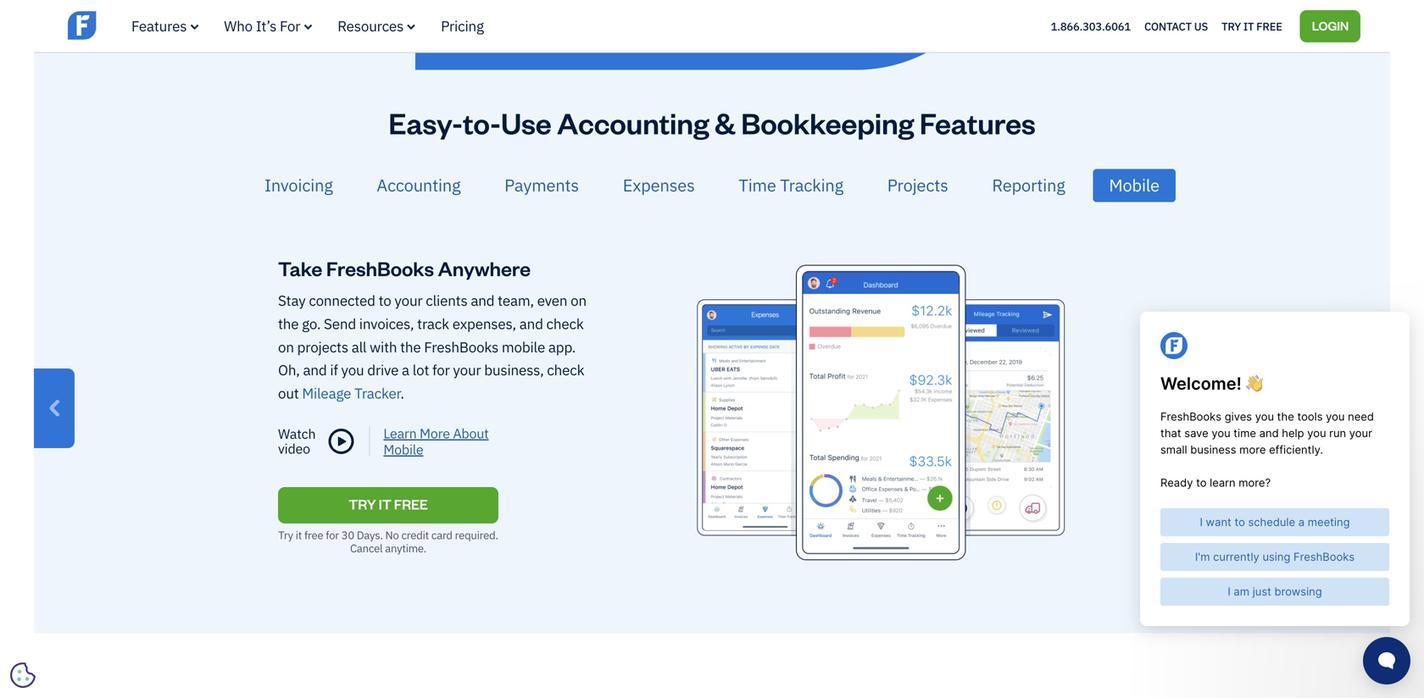Task type: vqa. For each thing, say whether or not it's contained in the screenshot.
a
yes



Task type: describe. For each thing, give the bounding box(es) containing it.
oh,
[[278, 361, 300, 379]]

reporting link
[[976, 169, 1081, 202]]

1 vertical spatial accounting
[[377, 174, 461, 196]]

expenses
[[623, 174, 695, 196]]

cancel
[[350, 541, 383, 556]]

cookie consent banner dialog
[[13, 490, 267, 686]]

try for try it free
[[1222, 19, 1241, 33]]

try
[[349, 495, 376, 513]]

stay
[[278, 291, 306, 310]]

try it free for 30 days. no credit card required. cancel anytime.
[[278, 528, 498, 556]]

all
[[352, 338, 367, 356]]

free
[[394, 495, 428, 513]]

contact us
[[1144, 19, 1208, 33]]

expenses,
[[452, 314, 516, 333]]

tracker
[[354, 384, 400, 403]]

reporting
[[992, 174, 1065, 196]]

mobile inside "mobile" link
[[1109, 174, 1160, 196]]

time tracking
[[739, 174, 844, 196]]

pricing link
[[441, 17, 484, 35]]

go.
[[302, 314, 321, 333]]

0 vertical spatial on
[[571, 291, 587, 310]]

send
[[324, 314, 356, 333]]

resources
[[338, 17, 404, 35]]

features link
[[131, 17, 199, 35]]

mobile inside learn more about mobile
[[383, 441, 423, 459]]

no
[[385, 528, 399, 542]]

1 horizontal spatial the
[[400, 338, 421, 356]]

card
[[431, 528, 453, 542]]

mileage tracker link
[[299, 384, 400, 403]]

use
[[501, 103, 551, 142]]

it for free
[[1244, 19, 1254, 33]]

it
[[379, 495, 391, 513]]

projects
[[887, 174, 948, 196]]

anytime.
[[385, 541, 426, 556]]

lot
[[413, 361, 429, 379]]

for
[[280, 17, 300, 35]]

try it free link
[[278, 487, 498, 524]]

try it free link
[[1222, 15, 1282, 37]]

1.866.303.6061 link
[[1051, 19, 1131, 33]]

clients
[[426, 291, 468, 310]]

connected
[[309, 291, 375, 310]]

free
[[304, 528, 323, 542]]

30
[[341, 528, 354, 542]]

even
[[537, 291, 567, 310]]

learn more about mobile link
[[370, 425, 522, 459]]

invoicing link
[[248, 169, 349, 202]]

days.
[[357, 528, 383, 542]]

drive
[[367, 361, 399, 379]]

payments
[[505, 174, 579, 196]]

you
[[341, 361, 364, 379]]

expenses link
[[607, 169, 711, 202]]

about
[[453, 425, 489, 442]]

projects link
[[871, 169, 964, 202]]

bookkeeping
[[741, 103, 914, 142]]

anywhere
[[438, 255, 531, 281]]

1 vertical spatial and
[[519, 314, 543, 333]]

login
[[1312, 17, 1349, 33]]

mobile
[[502, 338, 545, 356]]

watch video
[[278, 425, 316, 458]]

learn
[[383, 425, 417, 442]]

.
[[400, 384, 404, 403]]

0 horizontal spatial and
[[303, 361, 327, 379]]

try it free
[[1222, 19, 1282, 33]]

easy-to-use accounting & bookkeeping features
[[389, 103, 1036, 142]]

more
[[420, 425, 450, 442]]

with
[[370, 338, 397, 356]]

&
[[715, 103, 735, 142]]



Task type: locate. For each thing, give the bounding box(es) containing it.
cookie preferences image
[[10, 663, 36, 688]]

tracking
[[780, 174, 844, 196]]

try right 'us'
[[1222, 19, 1241, 33]]

mileage tracker .
[[299, 384, 404, 403]]

0 vertical spatial accounting
[[557, 103, 709, 142]]

for inside try it free for 30 days. no credit card required. cancel anytime.
[[326, 528, 339, 542]]

the
[[278, 314, 299, 333], [400, 338, 421, 356]]

check
[[546, 314, 584, 333], [547, 361, 584, 379]]

on right even
[[571, 291, 587, 310]]

0 vertical spatial your
[[395, 291, 423, 310]]

invoices,
[[359, 314, 414, 333]]

try it free
[[349, 495, 428, 513]]

required.
[[455, 528, 498, 542]]

0 vertical spatial features
[[131, 17, 187, 35]]

learn more about mobile
[[383, 425, 489, 459]]

accounting link
[[361, 169, 477, 202]]

take freshbooks anywhere
[[278, 255, 531, 281]]

login link
[[1300, 10, 1361, 42]]

1 vertical spatial your
[[453, 361, 481, 379]]

video
[[278, 440, 310, 458]]

1 horizontal spatial on
[[571, 291, 587, 310]]

1 horizontal spatial mobile
[[1109, 174, 1160, 196]]

check down app.
[[547, 361, 584, 379]]

1 vertical spatial features
[[920, 103, 1036, 142]]

0 vertical spatial the
[[278, 314, 299, 333]]

your right lot
[[453, 361, 481, 379]]

0 horizontal spatial it
[[296, 528, 302, 542]]

check up app.
[[546, 314, 584, 333]]

1 vertical spatial freshbooks
[[424, 338, 499, 356]]

pricing
[[441, 17, 484, 35]]

team,
[[498, 291, 534, 310]]

watch
[[278, 425, 316, 443]]

1 horizontal spatial features
[[920, 103, 1036, 142]]

1 horizontal spatial for
[[432, 361, 450, 379]]

free
[[1257, 19, 1282, 33]]

it inside try it free for 30 days. no credit card required. cancel anytime.
[[296, 528, 302, 542]]

mobile
[[1109, 174, 1160, 196], [383, 441, 423, 459]]

0 horizontal spatial features
[[131, 17, 187, 35]]

1 horizontal spatial and
[[471, 291, 495, 310]]

app.
[[548, 338, 576, 356]]

0 horizontal spatial on
[[278, 338, 294, 356]]

on up the oh, at bottom left
[[278, 338, 294, 356]]

the left go.
[[278, 314, 299, 333]]

2 vertical spatial and
[[303, 361, 327, 379]]

1 vertical spatial it
[[296, 528, 302, 542]]

it left "free"
[[1244, 19, 1254, 33]]

1 vertical spatial mobile
[[383, 441, 423, 459]]

1 vertical spatial check
[[547, 361, 584, 379]]

on
[[571, 291, 587, 310], [278, 338, 294, 356]]

1 horizontal spatial accounting
[[557, 103, 709, 142]]

who it's for
[[224, 17, 300, 35]]

it's
[[256, 17, 277, 35]]

invoicing
[[264, 174, 333, 196]]

try inside try it free for 30 days. no credit card required. cancel anytime.
[[278, 528, 293, 542]]

and up expenses,
[[471, 291, 495, 310]]

accounting
[[557, 103, 709, 142], [377, 174, 461, 196]]

take
[[278, 255, 322, 281]]

0 vertical spatial freshbooks
[[326, 255, 434, 281]]

who it's for link
[[224, 17, 312, 35]]

0 horizontal spatial the
[[278, 314, 299, 333]]

freshbooks inside stay connected to your clients and team, even on the go. send invoices, track expenses, and check on projects all with the freshbooks mobile app. oh, and if you drive a lot for your business, check out
[[424, 338, 499, 356]]

and left if on the bottom
[[303, 361, 327, 379]]

credit
[[401, 528, 429, 542]]

0 horizontal spatial accounting
[[377, 174, 461, 196]]

mileage
[[302, 384, 351, 403]]

the up a
[[400, 338, 421, 356]]

0 horizontal spatial your
[[395, 291, 423, 310]]

0 vertical spatial check
[[546, 314, 584, 333]]

0 vertical spatial try
[[1222, 19, 1241, 33]]

try
[[1222, 19, 1241, 33], [278, 528, 293, 542]]

a
[[402, 361, 409, 379]]

contact
[[1144, 19, 1192, 33]]

1 vertical spatial the
[[400, 338, 421, 356]]

if
[[330, 361, 338, 379]]

0 horizontal spatial try
[[278, 528, 293, 542]]

try for try it free for 30 days. no credit card required. cancel anytime.
[[278, 528, 293, 542]]

to-
[[463, 103, 501, 142]]

payments link
[[488, 169, 595, 202]]

accounting up expenses
[[557, 103, 709, 142]]

0 vertical spatial mobile
[[1109, 174, 1160, 196]]

projects
[[297, 338, 348, 356]]

resources link
[[338, 17, 415, 35]]

1 vertical spatial on
[[278, 338, 294, 356]]

freshbooks logo image
[[68, 9, 199, 41]]

it
[[1244, 19, 1254, 33], [296, 528, 302, 542]]

0 horizontal spatial for
[[326, 528, 339, 542]]

freshbooks down expenses,
[[424, 338, 499, 356]]

for left the 30
[[326, 528, 339, 542]]

out
[[278, 384, 299, 403]]

1 vertical spatial try
[[278, 528, 293, 542]]

to
[[379, 291, 391, 310]]

mobile link
[[1093, 169, 1176, 202]]

features left who
[[131, 17, 187, 35]]

stay connected to your clients and team, even on the go. send invoices, track expenses, and check on projects all with the freshbooks mobile app. oh, and if you drive a lot for your business, check out
[[278, 291, 587, 403]]

contact us link
[[1144, 15, 1208, 37]]

business,
[[484, 361, 544, 379]]

1 horizontal spatial your
[[453, 361, 481, 379]]

it for free
[[296, 528, 302, 542]]

try left free
[[278, 528, 293, 542]]

freshbooks up to
[[326, 255, 434, 281]]

0 horizontal spatial mobile
[[383, 441, 423, 459]]

accounting down easy-
[[377, 174, 461, 196]]

features
[[131, 17, 187, 35], [920, 103, 1036, 142]]

0 vertical spatial for
[[432, 361, 450, 379]]

features up reporting
[[920, 103, 1036, 142]]

and up mobile
[[519, 314, 543, 333]]

0 vertical spatial and
[[471, 291, 495, 310]]

1 horizontal spatial try
[[1222, 19, 1241, 33]]

2 horizontal spatial and
[[519, 314, 543, 333]]

time tracking link
[[723, 169, 860, 202]]

freshbooks
[[326, 255, 434, 281], [424, 338, 499, 356]]

for
[[432, 361, 450, 379], [326, 528, 339, 542]]

it left free
[[296, 528, 302, 542]]

and
[[471, 291, 495, 310], [519, 314, 543, 333], [303, 361, 327, 379]]

who
[[224, 17, 253, 35]]

track
[[417, 314, 449, 333]]

your right to
[[395, 291, 423, 310]]

easy-
[[389, 103, 463, 142]]

for inside stay connected to your clients and team, even on the go. send invoices, track expenses, and check on projects all with the freshbooks mobile app. oh, and if you drive a lot for your business, check out
[[432, 361, 450, 379]]

for right lot
[[432, 361, 450, 379]]

1 vertical spatial for
[[326, 528, 339, 542]]

time
[[739, 174, 776, 196]]

1 horizontal spatial it
[[1244, 19, 1254, 33]]

us
[[1194, 19, 1208, 33]]

1.866.303.6061
[[1051, 19, 1131, 33]]

0 vertical spatial it
[[1244, 19, 1254, 33]]



